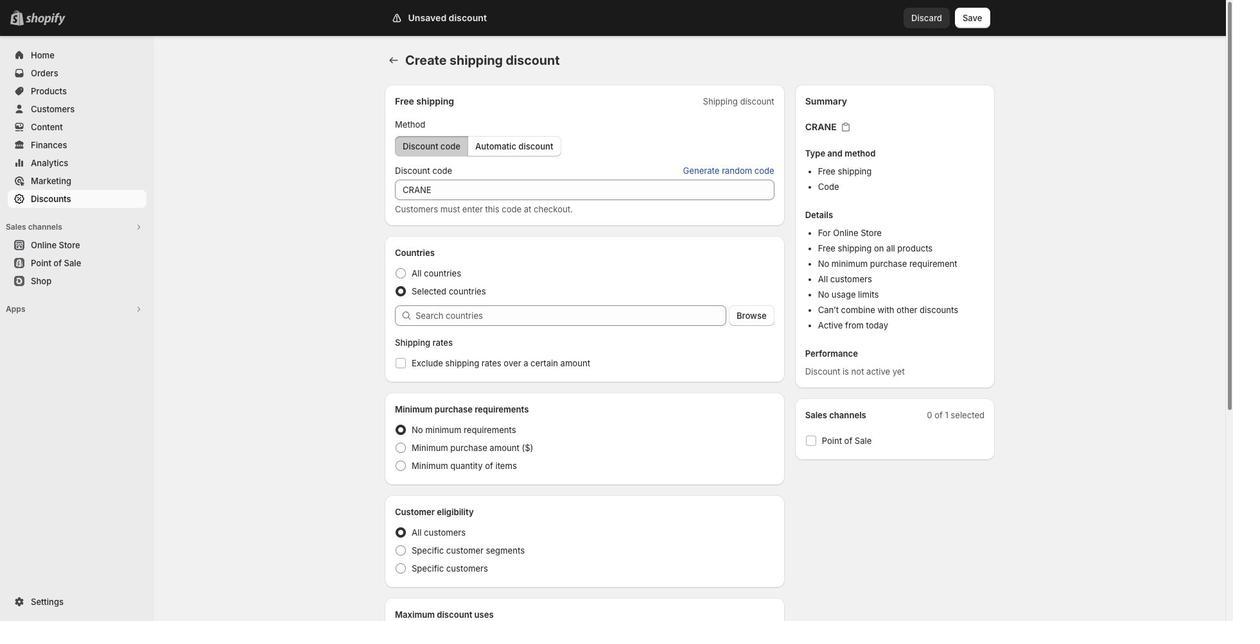 Task type: vqa. For each thing, say whether or not it's contained in the screenshot.
shopify
no



Task type: locate. For each thing, give the bounding box(es) containing it.
None text field
[[395, 180, 775, 200]]

Search countries text field
[[416, 306, 727, 326]]



Task type: describe. For each thing, give the bounding box(es) containing it.
shopify image
[[26, 13, 66, 26]]



